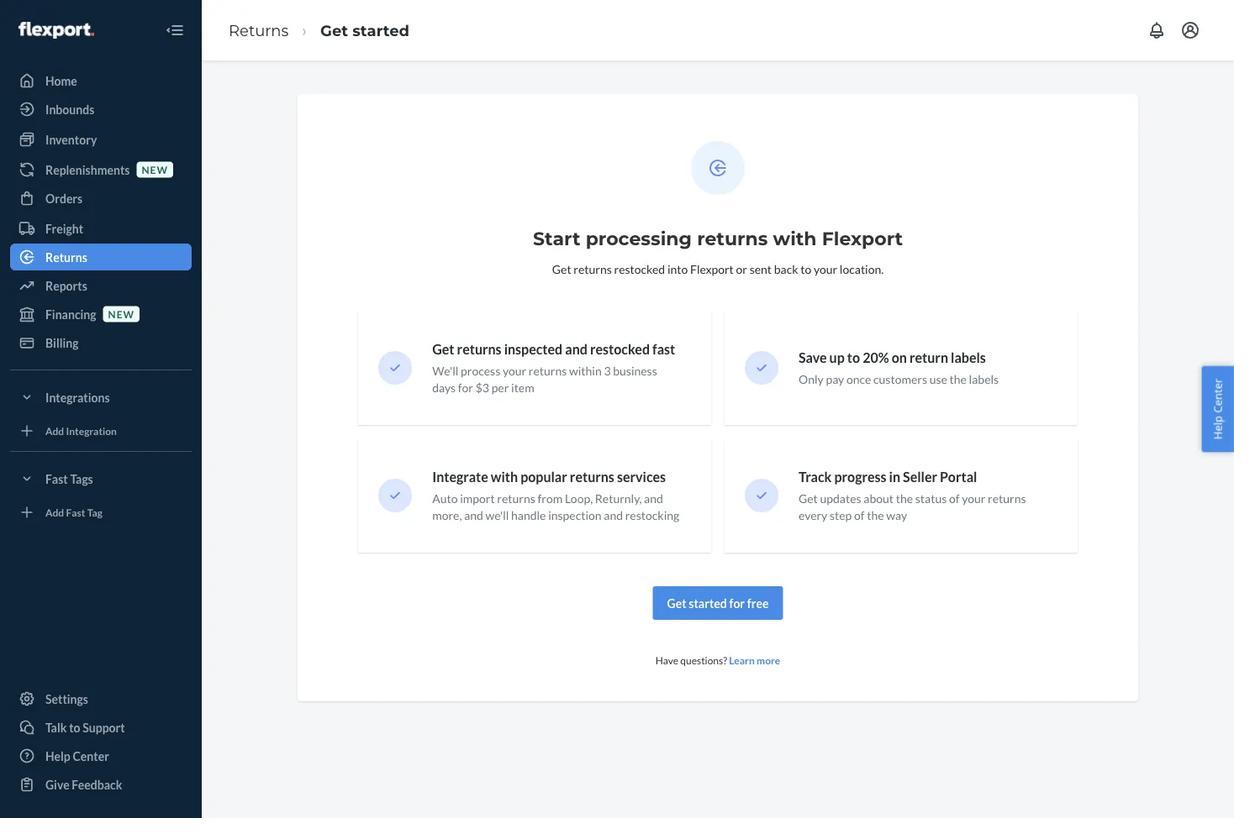 Task type: locate. For each thing, give the bounding box(es) containing it.
to right "up"
[[847, 350, 860, 366]]

labels
[[951, 350, 986, 366], [969, 372, 999, 387]]

get inside get returns inspected and restocked fast we'll process your returns within 3 business days for $3 per item
[[432, 341, 454, 358]]

integrate with popular returns services auto import returns from loop, returnly, and more, and we'll handle inspection and restocking
[[432, 469, 679, 523]]

flexport up the location.
[[822, 227, 903, 250]]

get inside button
[[667, 596, 687, 611]]

add fast tag link
[[10, 499, 192, 526]]

2 vertical spatial to
[[69, 721, 80, 735]]

help center link
[[10, 743, 192, 770]]

breadcrumbs navigation
[[215, 6, 423, 55]]

returns right status
[[988, 492, 1026, 506]]

0 horizontal spatial to
[[69, 721, 80, 735]]

help center inside button
[[1210, 379, 1225, 440]]

every
[[799, 509, 827, 523]]

of down the portal
[[949, 492, 960, 506]]

to right back
[[801, 262, 811, 276]]

give feedback
[[45, 778, 122, 792]]

0 horizontal spatial help
[[45, 749, 70, 764]]

1 add from the top
[[45, 425, 64, 437]]

fast
[[45, 472, 68, 486], [66, 506, 85, 519]]

returns
[[697, 227, 768, 250], [574, 262, 612, 276], [457, 341, 502, 358], [529, 364, 567, 378], [570, 469, 614, 486], [497, 492, 535, 506], [988, 492, 1026, 506]]

restocking
[[625, 509, 679, 523]]

0 vertical spatial labels
[[951, 350, 986, 366]]

1 vertical spatial center
[[73, 749, 109, 764]]

20%
[[863, 350, 889, 366]]

0 horizontal spatial with
[[491, 469, 518, 486]]

give feedback button
[[10, 772, 192, 799]]

talk to support
[[45, 721, 125, 735]]

returns link
[[229, 21, 289, 39], [10, 244, 192, 271]]

1 vertical spatial to
[[847, 350, 860, 366]]

get started link
[[320, 21, 409, 39]]

flexport left or
[[690, 262, 734, 276]]

$3
[[476, 381, 489, 395]]

and down import
[[464, 509, 483, 523]]

0 vertical spatial of
[[949, 492, 960, 506]]

seller
[[903, 469, 937, 486]]

new up orders link
[[142, 163, 168, 176]]

to right talk
[[69, 721, 80, 735]]

1 vertical spatial returns
[[45, 250, 87, 264]]

your inside the 'track progress in seller portal get updates about the status of your returns every step of the way'
[[962, 492, 986, 506]]

returns link right close navigation "icon"
[[229, 21, 289, 39]]

2 vertical spatial your
[[962, 492, 986, 506]]

inbounds
[[45, 102, 94, 116]]

flexport
[[822, 227, 903, 250], [690, 262, 734, 276]]

inbounds link
[[10, 96, 192, 123]]

1 vertical spatial the
[[896, 492, 913, 506]]

add down 'fast tags'
[[45, 506, 64, 519]]

2 horizontal spatial your
[[962, 492, 986, 506]]

0 vertical spatial started
[[352, 21, 409, 39]]

0 vertical spatial add
[[45, 425, 64, 437]]

0 vertical spatial new
[[142, 163, 168, 176]]

0 horizontal spatial the
[[867, 509, 884, 523]]

add
[[45, 425, 64, 437], [45, 506, 64, 519]]

get
[[320, 21, 348, 39], [552, 262, 571, 276], [432, 341, 454, 358], [799, 492, 818, 506], [667, 596, 687, 611]]

add for add fast tag
[[45, 506, 64, 519]]

0 vertical spatial returns link
[[229, 21, 289, 39]]

start
[[533, 227, 580, 250]]

the down about
[[867, 509, 884, 523]]

with inside the integrate with popular returns services auto import returns from loop, returnly, and more, and we'll handle inspection and restocking
[[491, 469, 518, 486]]

restocked
[[614, 262, 665, 276], [590, 341, 650, 358]]

and down returnly,
[[604, 509, 623, 523]]

1 horizontal spatial returns
[[229, 21, 289, 39]]

1 vertical spatial fast
[[66, 506, 85, 519]]

free
[[747, 596, 769, 611]]

returns down start
[[574, 262, 612, 276]]

handle
[[511, 509, 546, 523]]

start processing returns with flexport
[[533, 227, 903, 250]]

billing link
[[10, 330, 192, 356]]

for inside button
[[729, 596, 745, 611]]

pay
[[826, 372, 844, 387]]

1 horizontal spatial to
[[801, 262, 811, 276]]

open notifications image
[[1147, 20, 1167, 40]]

restocked up 3
[[590, 341, 650, 358]]

returns down inspected
[[529, 364, 567, 378]]

your up item
[[503, 364, 526, 378]]

of right step
[[854, 509, 865, 523]]

1 vertical spatial restocked
[[590, 341, 650, 358]]

loop,
[[565, 492, 593, 506]]

get for get returns inspected and restocked fast we'll process your returns within 3 business days for $3 per item
[[432, 341, 454, 358]]

0 horizontal spatial your
[[503, 364, 526, 378]]

1 vertical spatial flexport
[[690, 262, 734, 276]]

integrations
[[45, 390, 110, 405]]

0 horizontal spatial flexport
[[690, 262, 734, 276]]

freight
[[45, 222, 83, 236]]

the
[[950, 372, 967, 387], [896, 492, 913, 506], [867, 509, 884, 523]]

0 vertical spatial restocked
[[614, 262, 665, 276]]

billing
[[45, 336, 79, 350]]

about
[[864, 492, 894, 506]]

restocked down processing
[[614, 262, 665, 276]]

of
[[949, 492, 960, 506], [854, 509, 865, 523]]

flexport for into
[[690, 262, 734, 276]]

1 vertical spatial help
[[45, 749, 70, 764]]

1 vertical spatial add
[[45, 506, 64, 519]]

new
[[142, 163, 168, 176], [108, 308, 135, 320]]

returns inside the 'track progress in seller portal get updates about the status of your returns every step of the way'
[[988, 492, 1026, 506]]

1 horizontal spatial of
[[949, 492, 960, 506]]

1 horizontal spatial help
[[1210, 416, 1225, 440]]

get inside the 'track progress in seller portal get updates about the status of your returns every step of the way'
[[799, 492, 818, 506]]

get started for free
[[667, 596, 769, 611]]

for left $3
[[458, 381, 473, 395]]

fast tags
[[45, 472, 93, 486]]

days
[[432, 381, 456, 395]]

fast left tag
[[66, 506, 85, 519]]

the up way
[[896, 492, 913, 506]]

to inside 'button'
[[69, 721, 80, 735]]

with
[[773, 227, 817, 250], [491, 469, 518, 486]]

have
[[655, 655, 678, 667]]

add left integration
[[45, 425, 64, 437]]

0 horizontal spatial returns
[[45, 250, 87, 264]]

1 vertical spatial your
[[503, 364, 526, 378]]

help inside button
[[1210, 416, 1225, 440]]

and
[[565, 341, 588, 358], [644, 492, 663, 506], [464, 509, 483, 523], [604, 509, 623, 523]]

1 vertical spatial with
[[491, 469, 518, 486]]

1 horizontal spatial new
[[142, 163, 168, 176]]

get for get started
[[320, 21, 348, 39]]

0 vertical spatial with
[[773, 227, 817, 250]]

1 horizontal spatial center
[[1210, 379, 1225, 413]]

0 horizontal spatial for
[[458, 381, 473, 395]]

to inside the save up to 20% on return labels only pay once customers use the labels
[[847, 350, 860, 366]]

1 horizontal spatial for
[[729, 596, 745, 611]]

1 horizontal spatial help center
[[1210, 379, 1225, 440]]

0 vertical spatial to
[[801, 262, 811, 276]]

with up import
[[491, 469, 518, 486]]

0 horizontal spatial help center
[[45, 749, 109, 764]]

2 vertical spatial the
[[867, 509, 884, 523]]

reports link
[[10, 272, 192, 299]]

get returns restocked into flexport or sent back to your location.
[[552, 262, 884, 276]]

and up restocking
[[644, 492, 663, 506]]

we'll
[[432, 364, 458, 378]]

1 horizontal spatial started
[[689, 596, 727, 611]]

center inside button
[[1210, 379, 1225, 413]]

0 vertical spatial the
[[950, 372, 967, 387]]

1 horizontal spatial your
[[814, 262, 837, 276]]

get for get started for free
[[667, 596, 687, 611]]

fast left tags
[[45, 472, 68, 486]]

1 vertical spatial for
[[729, 596, 745, 611]]

restocked inside get returns inspected and restocked fast we'll process your returns within 3 business days for $3 per item
[[590, 341, 650, 358]]

for
[[458, 381, 473, 395], [729, 596, 745, 611]]

step
[[830, 509, 852, 523]]

the right use
[[950, 372, 967, 387]]

add for add integration
[[45, 425, 64, 437]]

returns link down freight link
[[10, 244, 192, 271]]

0 vertical spatial for
[[458, 381, 473, 395]]

2 horizontal spatial the
[[950, 372, 967, 387]]

0 vertical spatial help center
[[1210, 379, 1225, 440]]

2 add from the top
[[45, 506, 64, 519]]

1 horizontal spatial flexport
[[822, 227, 903, 250]]

0 horizontal spatial new
[[108, 308, 135, 320]]

started inside button
[[689, 596, 727, 611]]

1 horizontal spatial returns link
[[229, 21, 289, 39]]

0 horizontal spatial returns link
[[10, 244, 192, 271]]

and up within
[[565, 341, 588, 358]]

returns right close navigation "icon"
[[229, 21, 289, 39]]

get for get returns restocked into flexport or sent back to your location.
[[552, 262, 571, 276]]

flexport logo image
[[18, 22, 94, 39]]

0 horizontal spatial of
[[854, 509, 865, 523]]

0 horizontal spatial started
[[352, 21, 409, 39]]

labels right return at top right
[[951, 350, 986, 366]]

get inside breadcrumbs "navigation"
[[320, 21, 348, 39]]

1 vertical spatial returns link
[[10, 244, 192, 271]]

settings link
[[10, 686, 192, 713]]

0 vertical spatial flexport
[[822, 227, 903, 250]]

1 vertical spatial started
[[689, 596, 727, 611]]

0 vertical spatial center
[[1210, 379, 1225, 413]]

0 vertical spatial returns
[[229, 21, 289, 39]]

0 vertical spatial fast
[[45, 472, 68, 486]]

new down reports link
[[108, 308, 135, 320]]

more,
[[432, 509, 462, 523]]

1 vertical spatial new
[[108, 308, 135, 320]]

inspected
[[504, 341, 563, 358]]

your left the location.
[[814, 262, 837, 276]]

2 horizontal spatial to
[[847, 350, 860, 366]]

to
[[801, 262, 811, 276], [847, 350, 860, 366], [69, 721, 80, 735]]

the inside the save up to 20% on return labels only pay once customers use the labels
[[950, 372, 967, 387]]

started inside breadcrumbs "navigation"
[[352, 21, 409, 39]]

labels right use
[[969, 372, 999, 387]]

your down the portal
[[962, 492, 986, 506]]

with up back
[[773, 227, 817, 250]]

help center
[[1210, 379, 1225, 440], [45, 749, 109, 764]]

use
[[929, 372, 947, 387]]

started for get started for free
[[689, 596, 727, 611]]

help center button
[[1202, 366, 1234, 453]]

your
[[814, 262, 837, 276], [503, 364, 526, 378], [962, 492, 986, 506]]

0 vertical spatial help
[[1210, 416, 1225, 440]]

from
[[538, 492, 563, 506]]

status
[[915, 492, 947, 506]]

more
[[757, 655, 780, 667]]

returns up reports
[[45, 250, 87, 264]]

1 vertical spatial help center
[[45, 749, 109, 764]]

for left free
[[729, 596, 745, 611]]

within
[[569, 364, 602, 378]]

new for financing
[[108, 308, 135, 320]]



Task type: describe. For each thing, give the bounding box(es) containing it.
auto
[[432, 492, 458, 506]]

your inside get returns inspected and restocked fast we'll process your returns within 3 business days for $3 per item
[[503, 364, 526, 378]]

returns up process
[[457, 341, 502, 358]]

popular
[[521, 469, 567, 486]]

once
[[846, 372, 871, 387]]

get returns inspected and restocked fast we'll process your returns within 3 business days for $3 per item
[[432, 341, 675, 395]]

we'll
[[486, 509, 509, 523]]

sent
[[750, 262, 772, 276]]

settings
[[45, 692, 88, 707]]

returnly,
[[595, 492, 642, 506]]

track
[[799, 469, 832, 486]]

customers
[[873, 372, 927, 387]]

integrations button
[[10, 384, 192, 411]]

portal
[[940, 469, 977, 486]]

inventory
[[45, 132, 97, 147]]

and inside get returns inspected and restocked fast we'll process your returns within 3 business days for $3 per item
[[565, 341, 588, 358]]

into
[[667, 262, 688, 276]]

inventory link
[[10, 126, 192, 153]]

save
[[799, 350, 827, 366]]

get started for free button
[[653, 587, 783, 620]]

save up to 20% on return labels only pay once customers use the labels
[[799, 350, 999, 387]]

returns inside breadcrumbs "navigation"
[[229, 21, 289, 39]]

only
[[799, 372, 824, 387]]

returns up 'handle'
[[497, 492, 535, 506]]

fast inside add fast tag link
[[66, 506, 85, 519]]

feedback
[[72, 778, 122, 792]]

import
[[460, 492, 495, 506]]

back
[[774, 262, 798, 276]]

fast tags button
[[10, 466, 192, 493]]

way
[[886, 509, 907, 523]]

returns up loop,
[[570, 469, 614, 486]]

fast
[[652, 341, 675, 358]]

replenishments
[[45, 163, 130, 177]]

tags
[[70, 472, 93, 486]]

1 horizontal spatial with
[[773, 227, 817, 250]]

or
[[736, 262, 747, 276]]

services
[[617, 469, 666, 486]]

0 horizontal spatial center
[[73, 749, 109, 764]]

3
[[604, 364, 611, 378]]

add fast tag
[[45, 506, 102, 519]]

open account menu image
[[1180, 20, 1200, 40]]

talk to support button
[[10, 715, 192, 741]]

track progress in seller portal get updates about the status of your returns every step of the way
[[799, 469, 1026, 523]]

give
[[45, 778, 69, 792]]

on
[[892, 350, 907, 366]]

returns up or
[[697, 227, 768, 250]]

tag
[[87, 506, 102, 519]]

0 vertical spatial your
[[814, 262, 837, 276]]

orders
[[45, 191, 83, 206]]

support
[[83, 721, 125, 735]]

integrate
[[432, 469, 488, 486]]

1 vertical spatial labels
[[969, 372, 999, 387]]

started for get started
[[352, 21, 409, 39]]

talk
[[45, 721, 67, 735]]

for inside get returns inspected and restocked fast we'll process your returns within 3 business days for $3 per item
[[458, 381, 473, 395]]

business
[[613, 364, 657, 378]]

financing
[[45, 307, 96, 322]]

location.
[[840, 262, 884, 276]]

home
[[45, 74, 77, 88]]

inspection
[[548, 509, 602, 523]]

have questions? learn more
[[655, 655, 780, 667]]

1 vertical spatial of
[[854, 509, 865, 523]]

orders link
[[10, 185, 192, 212]]

1 horizontal spatial the
[[896, 492, 913, 506]]

processing
[[586, 227, 692, 250]]

in
[[889, 469, 900, 486]]

updates
[[820, 492, 861, 506]]

item
[[511, 381, 534, 395]]

close navigation image
[[165, 20, 185, 40]]

new for replenishments
[[142, 163, 168, 176]]

return
[[910, 350, 948, 366]]

add integration link
[[10, 418, 192, 445]]

get started
[[320, 21, 409, 39]]

add integration
[[45, 425, 117, 437]]

home link
[[10, 67, 192, 94]]

progress
[[834, 469, 886, 486]]

up
[[829, 350, 845, 366]]

process
[[461, 364, 500, 378]]

learn
[[729, 655, 755, 667]]

integration
[[66, 425, 117, 437]]

learn more button
[[729, 654, 780, 668]]

flexport for with
[[822, 227, 903, 250]]

fast inside fast tags dropdown button
[[45, 472, 68, 486]]

freight link
[[10, 215, 192, 242]]



Task type: vqa. For each thing, say whether or not it's contained in the screenshot.
the left new
yes



